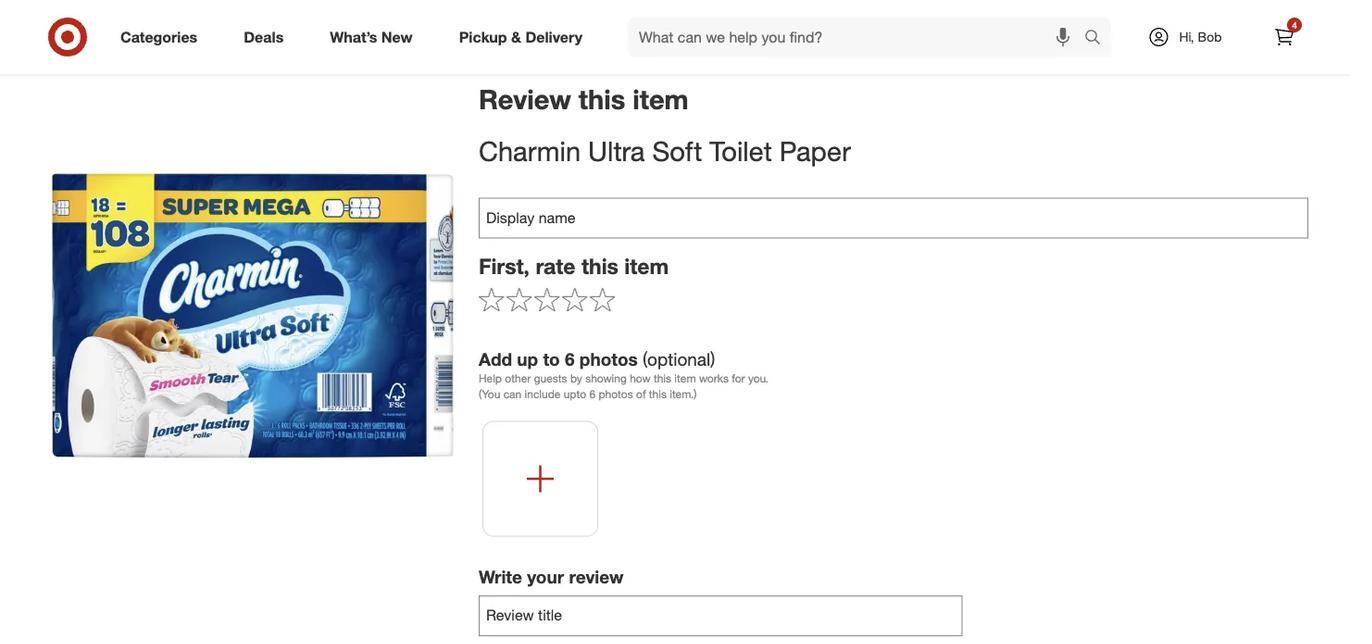 Task type: locate. For each thing, give the bounding box(es) containing it.
of
[[636, 387, 646, 401]]

add
[[479, 349, 512, 370]]

& left find
[[668, 18, 676, 34]]

None text field
[[479, 198, 1309, 239], [479, 596, 963, 636], [479, 198, 1309, 239], [479, 596, 963, 636]]

on
[[598, 18, 613, 34]]

charmin
[[479, 135, 581, 167]]

6 right 'upto'
[[589, 387, 596, 401]]

what's
[[330, 28, 377, 46]]

works
[[699, 371, 729, 385]]

6 right to
[[565, 349, 575, 370]]

for
[[732, 371, 745, 385]]

week.
[[799, 18, 833, 34]]

1 vertical spatial item
[[625, 253, 669, 279]]

what's new
[[330, 28, 413, 46]]

gifts
[[639, 18, 664, 34]]

0 horizontal spatial &
[[511, 28, 521, 46]]

item.)
[[670, 387, 697, 401]]

include
[[525, 387, 561, 401]]

&
[[668, 18, 676, 34], [511, 28, 521, 46]]

item up item.)
[[675, 371, 696, 385]]

new
[[705, 18, 729, 34]]

6
[[565, 349, 575, 370], [589, 387, 596, 401]]

item
[[633, 82, 689, 115], [625, 253, 669, 279], [675, 371, 696, 385]]

new
[[381, 28, 413, 46]]

add up to 6 photos (optional) help other guests by showing how this item works for you. (you can include upto 6 photos of this item.)
[[479, 349, 769, 401]]

other
[[505, 371, 531, 385]]

0 vertical spatial 6
[[565, 349, 575, 370]]

item right rate
[[625, 253, 669, 279]]

save
[[566, 18, 595, 34]]

search button
[[1076, 17, 1121, 61]]

this
[[579, 82, 625, 115], [582, 253, 619, 279], [654, 371, 672, 385], [649, 387, 667, 401]]

item up charmin ultra soft toilet paper
[[633, 82, 689, 115]]

top
[[616, 18, 636, 34]]

first,
[[479, 253, 530, 279]]

deals
[[733, 18, 764, 34]]

0 vertical spatial photos
[[580, 349, 638, 370]]

categories
[[120, 28, 197, 46]]

photos up showing
[[580, 349, 638, 370]]

2 vertical spatial item
[[675, 371, 696, 385]]

photos
[[580, 349, 638, 370], [599, 387, 633, 401]]

review
[[479, 82, 571, 115]]

1 vertical spatial 6
[[589, 387, 596, 401]]

photos down showing
[[599, 387, 633, 401]]

bob
[[1198, 29, 1222, 45]]

0 horizontal spatial 6
[[565, 349, 575, 370]]

categories link
[[105, 17, 221, 57]]

up
[[517, 349, 538, 370]]

find
[[680, 18, 701, 34]]

first, rate this item
[[479, 253, 669, 279]]

pickup & delivery link
[[443, 17, 606, 57]]

saving
[[871, 18, 911, 34]]

pickup & delivery
[[459, 28, 583, 46]]

& right pickup
[[511, 28, 521, 46]]

pickup
[[459, 28, 507, 46]]



Task type: vqa. For each thing, say whether or not it's contained in the screenshot.
Categories LINK
yes



Task type: describe. For each thing, give the bounding box(es) containing it.
this right 'how'
[[654, 371, 672, 385]]

hi,
[[1180, 29, 1195, 45]]

rate
[[536, 253, 576, 279]]

charmin ultra soft toilet paper
[[479, 135, 851, 167]]

(you
[[479, 387, 500, 401]]

delivery
[[526, 28, 583, 46]]

how
[[630, 371, 651, 385]]

by
[[571, 371, 582, 385]]

start
[[837, 18, 868, 34]]

upto
[[564, 387, 586, 401]]

this up ultra
[[579, 82, 625, 115]]

What can we help you find? suggestions appear below search field
[[628, 17, 1089, 57]]

to
[[543, 349, 560, 370]]

paper
[[780, 135, 851, 167]]

what's new link
[[314, 17, 436, 57]]

this right of
[[649, 387, 667, 401]]

showing
[[586, 371, 627, 385]]

review
[[569, 566, 624, 588]]

deals link
[[228, 17, 307, 57]]

4
[[1292, 19, 1297, 31]]

this right rate
[[582, 253, 619, 279]]

each
[[767, 18, 796, 34]]

1 vertical spatial photos
[[599, 387, 633, 401]]

help
[[479, 371, 502, 385]]

you.
[[748, 371, 769, 385]]

guests
[[534, 371, 567, 385]]

1 horizontal spatial 6
[[589, 387, 596, 401]]

soft
[[652, 135, 702, 167]]

(optional)
[[643, 349, 715, 370]]

your
[[527, 566, 564, 588]]

0 vertical spatial item
[[633, 82, 689, 115]]

item inside 'add up to 6 photos (optional) help other guests by showing how this item works for you. (you can include upto 6 photos of this item.)'
[[675, 371, 696, 385]]

deals
[[244, 28, 284, 46]]

4 link
[[1264, 17, 1305, 57]]

write
[[479, 566, 522, 588]]

can
[[504, 387, 522, 401]]

toilet
[[710, 135, 772, 167]]

search
[[1076, 30, 1121, 48]]

ultra
[[588, 135, 645, 167]]

review this item
[[479, 82, 689, 115]]

& inside pickup & delivery link
[[511, 28, 521, 46]]

write your review
[[479, 566, 624, 588]]

1 horizontal spatial &
[[668, 18, 676, 34]]

hi, bob
[[1180, 29, 1222, 45]]

save on top gifts & find new deals each week. start saving
[[566, 18, 911, 34]]



